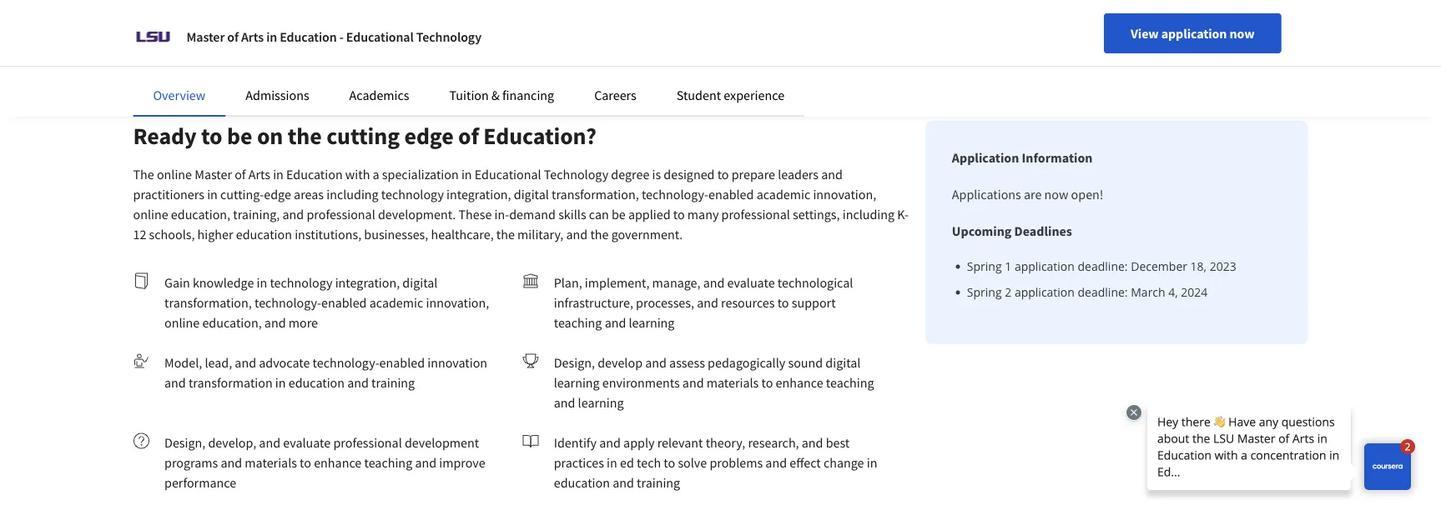 Task type: describe. For each thing, give the bounding box(es) containing it.
december
[[1131, 259, 1187, 275]]

learning inside plan, implement, manage, and evaluate technological infrastructure, processes, and resources to support teaching and learning
[[629, 315, 675, 331]]

spring 1 application deadline: december 18, 2023 list item
[[967, 258, 1236, 275]]

-
[[339, 28, 344, 45]]

spring for spring 1 application deadline: december 18, 2023
[[967, 259, 1002, 275]]

transformation
[[189, 375, 273, 391]]

overview link
[[153, 87, 206, 103]]

development
[[405, 435, 479, 451]]

online inside gain knowledge in technology integration, digital transformation, technology-enabled academic innovation, online education, and more
[[164, 315, 200, 331]]

education?
[[483, 121, 597, 151]]

is
[[652, 166, 661, 183]]

enabled inside the online master of arts in education with a specialization in educational technology degree is designed to prepare leaders and practitioners in cutting-edge areas including technology integration, digital transformation, technology-enabled academic innovation, online education, training, and professional development. these in-demand skills can be applied to many professional settings, including k- 12 schools, higher education institutions, businesses, healthcare, the military, and the government.
[[708, 186, 754, 203]]

relevant
[[657, 435, 703, 451]]

programs
[[164, 455, 218, 471]]

upcoming deadlines
[[952, 223, 1072, 239]]

healthcare,
[[431, 226, 494, 243]]

can
[[589, 206, 609, 223]]

4,
[[1168, 285, 1178, 300]]

open!
[[1071, 186, 1104, 203]]

deadlines
[[1014, 223, 1072, 239]]

enabled inside model, lead, and advocate technology-enabled innovation and transformation in education and training
[[379, 355, 425, 371]]

academics link
[[349, 87, 409, 103]]

academics
[[349, 87, 409, 103]]

admissions
[[246, 87, 309, 103]]

of inside the online master of arts in education with a specialization in educational technology degree is designed to prepare leaders and practitioners in cutting-edge areas including technology integration, digital transformation, technology-enabled academic innovation, online education, training, and professional development. these in-demand skills can be applied to many professional settings, including k- 12 schools, higher education institutions, businesses, healthcare, the military, and the government.
[[235, 166, 246, 183]]

in right the change
[[867, 455, 877, 471]]

overview
[[153, 87, 206, 103]]

manage,
[[652, 275, 701, 291]]

0 horizontal spatial technology
[[416, 28, 482, 45]]

integration, inside the online master of arts in education with a specialization in educational technology degree is designed to prepare leaders and practitioners in cutting-edge areas including technology integration, digital transformation, technology-enabled academic innovation, online education, training, and professional development. these in-demand skills can be applied to many professional settings, including k- 12 schools, higher education institutions, businesses, healthcare, the military, and the government.
[[446, 186, 511, 203]]

technological
[[778, 275, 853, 291]]

implement,
[[585, 275, 650, 291]]

careers
[[594, 87, 636, 103]]

edge inside the online master of arts in education with a specialization in educational technology degree is designed to prepare leaders and practitioners in cutting-edge areas including technology integration, digital transformation, technology-enabled academic innovation, online education, training, and professional development. these in-demand skills can be applied to many professional settings, including k- 12 schools, higher education institutions, businesses, healthcare, the military, and the government.
[[264, 186, 291, 203]]

1 vertical spatial including
[[843, 206, 895, 223]]

2024
[[1181, 285, 1208, 300]]

identify and apply relevant theory, research, and best practices in ed tech to solve problems and effect change in education and training
[[554, 435, 877, 491]]

applications are now open!
[[952, 186, 1104, 203]]

experience
[[724, 87, 784, 103]]

professional up institutions,
[[307, 206, 375, 223]]

design, develop, and evaluate professional development programs and materials to enhance teaching and improve performance
[[164, 435, 485, 491]]

to inside design, develop, and evaluate professional development programs and materials to enhance teaching and improve performance
[[300, 455, 311, 471]]

gain
[[164, 275, 190, 291]]

educational inside the online master of arts in education with a specialization in educational technology degree is designed to prepare leaders and practitioners in cutting-edge areas including technology integration, digital transformation, technology-enabled academic innovation, online education, training, and professional development. these in-demand skills can be applied to many professional settings, including k- 12 schools, higher education institutions, businesses, healthcare, the military, and the government.
[[475, 166, 541, 183]]

best
[[826, 435, 850, 451]]

pedagogically
[[708, 355, 785, 371]]

integration, inside gain knowledge in technology integration, digital transformation, technology-enabled academic innovation, online education, and more
[[335, 275, 400, 291]]

in inside gain knowledge in technology integration, digital transformation, technology-enabled academic innovation, online education, and more
[[257, 275, 267, 291]]

more
[[288, 315, 318, 331]]

spring 1 application deadline: december 18, 2023
[[967, 259, 1236, 275]]

practitioners
[[133, 186, 204, 203]]

ready
[[133, 121, 196, 151]]

develop,
[[208, 435, 256, 451]]

military,
[[517, 226, 564, 243]]

innovation, inside gain knowledge in technology integration, digital transformation, technology-enabled academic innovation, online education, and more
[[426, 295, 489, 311]]

processes,
[[636, 295, 694, 311]]

tuition & financing link
[[449, 87, 554, 103]]

0 horizontal spatial the
[[288, 121, 322, 151]]

list containing spring 1 application deadline: december 18, 2023
[[959, 258, 1236, 301]]

application for march
[[1015, 285, 1075, 300]]

academic inside gain knowledge in technology integration, digital transformation, technology-enabled academic innovation, online education, and more
[[369, 295, 423, 311]]

problems
[[710, 455, 763, 471]]

view application now button
[[1104, 13, 1281, 53]]

2023
[[1210, 259, 1236, 275]]

deadline: for march
[[1078, 285, 1128, 300]]

prepare
[[732, 166, 775, 183]]

gain knowledge in technology integration, digital transformation, technology-enabled academic innovation, online education, and more
[[164, 275, 489, 331]]

ready to be on the cutting edge of education?
[[133, 121, 606, 151]]

technology- inside gain knowledge in technology integration, digital transformation, technology-enabled academic innovation, online education, and more
[[254, 295, 321, 311]]

assess
[[669, 355, 705, 371]]

degree
[[611, 166, 649, 183]]

k-
[[897, 206, 909, 223]]

education, inside gain knowledge in technology integration, digital transformation, technology-enabled academic innovation, online education, and more
[[202, 315, 262, 331]]

training inside model, lead, and advocate technology-enabled innovation and transformation in education and training
[[371, 375, 415, 391]]

sound
[[788, 355, 823, 371]]

1 vertical spatial of
[[458, 121, 479, 151]]

applied
[[628, 206, 671, 223]]

education inside the online master of arts in education with a specialization in educational technology degree is designed to prepare leaders and practitioners in cutting-edge areas including technology integration, digital transformation, technology-enabled academic innovation, online education, training, and professional development. these in-demand skills can be applied to many professional settings, including k- 12 schools, higher education institutions, businesses, healthcare, the military, and the government.
[[286, 166, 343, 183]]

&
[[491, 87, 500, 103]]

2
[[1005, 285, 1012, 300]]

are
[[1024, 186, 1042, 203]]

technology- inside model, lead, and advocate technology-enabled innovation and transformation in education and training
[[313, 355, 379, 371]]

application information
[[952, 149, 1093, 166]]

education inside model, lead, and advocate technology-enabled innovation and transformation in education and training
[[288, 375, 345, 391]]

research,
[[748, 435, 799, 451]]

in-
[[494, 206, 509, 223]]

to inside design, develop and assess pedagogically sound digital learning environments and materials to enhance teaching and learning
[[761, 375, 773, 391]]

1 vertical spatial online
[[133, 206, 168, 223]]

practices
[[554, 455, 604, 471]]

improve
[[439, 455, 485, 471]]

the online master of arts in education with a specialization in educational technology degree is designed to prepare leaders and practitioners in cutting-edge areas including technology integration, digital transformation, technology-enabled academic innovation, online education, training, and professional development. these in-demand skills can be applied to many professional settings, including k- 12 schools, higher education institutions, businesses, healthcare, the military, and the government.
[[133, 166, 909, 243]]

schools,
[[149, 226, 195, 243]]

student experience
[[677, 87, 784, 103]]

application inside "view application now" button
[[1161, 25, 1227, 42]]

innovation
[[427, 355, 487, 371]]

financing
[[502, 87, 554, 103]]

support
[[792, 295, 836, 311]]

teaching inside design, develop, and evaluate professional development programs and materials to enhance teaching and improve performance
[[364, 455, 412, 471]]

teaching inside design, develop and assess pedagogically sound digital learning environments and materials to enhance teaching and learning
[[826, 375, 874, 391]]

applications
[[952, 186, 1021, 203]]

cutting-
[[220, 186, 264, 203]]

innovation, inside the online master of arts in education with a specialization in educational technology degree is designed to prepare leaders and practitioners in cutting-edge areas including technology integration, digital transformation, technology-enabled academic innovation, online education, training, and professional development. these in-demand skills can be applied to many professional settings, including k- 12 schools, higher education institutions, businesses, healthcare, the military, and the government.
[[813, 186, 876, 203]]

student
[[677, 87, 721, 103]]

areas
[[294, 186, 324, 203]]

solve
[[678, 455, 707, 471]]

a
[[373, 166, 379, 183]]

these
[[458, 206, 492, 223]]

design, develop and assess pedagogically sound digital learning environments and materials to enhance teaching and learning
[[554, 355, 874, 411]]

arts inside the online master of arts in education with a specialization in educational technology degree is designed to prepare leaders and practitioners in cutting-edge areas including technology integration, digital transformation, technology-enabled academic innovation, online education, training, and professional development. these in-demand skills can be applied to many professional settings, including k- 12 schools, higher education institutions, businesses, healthcare, the military, and the government.
[[248, 166, 270, 183]]

change
[[824, 455, 864, 471]]

spring for spring 2 application deadline: march 4, 2024
[[967, 285, 1002, 300]]

development.
[[378, 206, 456, 223]]

tuition & financing
[[449, 87, 554, 103]]

0 vertical spatial of
[[227, 28, 239, 45]]

government.
[[611, 226, 683, 243]]

cutting
[[326, 121, 400, 151]]

2 horizontal spatial the
[[590, 226, 609, 243]]

settings,
[[793, 206, 840, 223]]

2 vertical spatial learning
[[578, 395, 624, 411]]

designed
[[664, 166, 715, 183]]

model, lead, and advocate technology-enabled innovation and transformation in education and training
[[164, 355, 487, 391]]



Task type: locate. For each thing, give the bounding box(es) containing it.
technology inside gain knowledge in technology integration, digital transformation, technology-enabled academic innovation, online education, and more
[[270, 275, 333, 291]]

to
[[201, 121, 222, 151], [717, 166, 729, 183], [673, 206, 685, 223], [777, 295, 789, 311], [761, 375, 773, 391], [300, 455, 311, 471], [664, 455, 675, 471]]

of down tuition
[[458, 121, 479, 151]]

materials inside design, develop and assess pedagogically sound digital learning environments and materials to enhance teaching and learning
[[707, 375, 759, 391]]

0 horizontal spatial enhance
[[314, 455, 362, 471]]

technology inside the online master of arts in education with a specialization in educational technology degree is designed to prepare leaders and practitioners in cutting-edge areas including technology integration, digital transformation, technology-enabled academic innovation, online education, training, and professional development. these in-demand skills can be applied to many professional settings, including k- 12 schools, higher education institutions, businesses, healthcare, the military, and the government.
[[381, 186, 444, 203]]

online up 'model,'
[[164, 315, 200, 331]]

design, inside design, develop and assess pedagogically sound digital learning environments and materials to enhance teaching and learning
[[554, 355, 595, 371]]

0 horizontal spatial design,
[[164, 435, 205, 451]]

2 deadline: from the top
[[1078, 285, 1128, 300]]

professional down the prepare
[[721, 206, 790, 223]]

technology
[[381, 186, 444, 203], [270, 275, 333, 291]]

2 spring from the top
[[967, 285, 1002, 300]]

skills
[[558, 206, 586, 223]]

evaluate up resources
[[727, 275, 775, 291]]

education
[[236, 226, 292, 243], [288, 375, 345, 391], [554, 475, 610, 491]]

in down 'on'
[[273, 166, 284, 183]]

0 horizontal spatial materials
[[245, 455, 297, 471]]

0 vertical spatial learning
[[629, 315, 675, 331]]

enabled left innovation at the bottom of page
[[379, 355, 425, 371]]

1 vertical spatial teaching
[[826, 375, 874, 391]]

ed
[[620, 455, 634, 471]]

materials down pedagogically
[[707, 375, 759, 391]]

0 vertical spatial education
[[236, 226, 292, 243]]

materials down develop,
[[245, 455, 297, 471]]

1 vertical spatial evaluate
[[283, 435, 331, 451]]

0 horizontal spatial innovation,
[[426, 295, 489, 311]]

12
[[133, 226, 146, 243]]

materials inside design, develop, and evaluate professional development programs and materials to enhance teaching and improve performance
[[245, 455, 297, 471]]

online up 12
[[133, 206, 168, 223]]

spring left 1
[[967, 259, 1002, 275]]

transformation, inside the online master of arts in education with a specialization in educational technology degree is designed to prepare leaders and practitioners in cutting-edge areas including technology integration, digital transformation, technology-enabled academic innovation, online education, training, and professional development. these in-demand skills can be applied to many professional settings, including k- 12 schools, higher education institutions, businesses, healthcare, the military, and the government.
[[552, 186, 639, 203]]

0 vertical spatial now
[[1230, 25, 1255, 42]]

1 vertical spatial materials
[[245, 455, 297, 471]]

1 vertical spatial spring
[[967, 285, 1002, 300]]

0 vertical spatial materials
[[707, 375, 759, 391]]

higher
[[197, 226, 233, 243]]

spring left 2 on the right bottom of the page
[[967, 285, 1002, 300]]

0 vertical spatial arts
[[241, 28, 264, 45]]

professional left development
[[333, 435, 402, 451]]

0 horizontal spatial technology
[[270, 275, 333, 291]]

training down tech
[[637, 475, 680, 491]]

integration,
[[446, 186, 511, 203], [335, 275, 400, 291]]

0 vertical spatial evaluate
[[727, 275, 775, 291]]

student experience link
[[677, 87, 784, 103]]

now for are
[[1044, 186, 1068, 203]]

in
[[266, 28, 277, 45], [273, 166, 284, 183], [461, 166, 472, 183], [207, 186, 218, 203], [257, 275, 267, 291], [275, 375, 286, 391], [607, 455, 617, 471], [867, 455, 877, 471]]

0 horizontal spatial now
[[1044, 186, 1068, 203]]

0 vertical spatial be
[[227, 121, 252, 151]]

0 horizontal spatial be
[[227, 121, 252, 151]]

edge up training, at the left top
[[264, 186, 291, 203]]

education inside the online master of arts in education with a specialization in educational technology degree is designed to prepare leaders and practitioners in cutting-edge areas including technology integration, digital transformation, technology-enabled academic innovation, online education, training, and professional development. these in-demand skills can be applied to many professional settings, including k- 12 schools, higher education institutions, businesses, healthcare, the military, and the government.
[[236, 226, 292, 243]]

to inside identify and apply relevant theory, research, and best practices in ed tech to solve problems and effect change in education and training
[[664, 455, 675, 471]]

1 horizontal spatial digital
[[514, 186, 549, 203]]

1 vertical spatial deadline:
[[1078, 285, 1128, 300]]

educational up in-
[[475, 166, 541, 183]]

upcoming
[[952, 223, 1012, 239]]

enhance inside design, develop, and evaluate professional development programs and materials to enhance teaching and improve performance
[[314, 455, 362, 471]]

0 vertical spatial training
[[371, 375, 415, 391]]

teaching down development
[[364, 455, 412, 471]]

0 horizontal spatial including
[[326, 186, 379, 203]]

with
[[345, 166, 370, 183]]

0 vertical spatial integration,
[[446, 186, 511, 203]]

education down advocate
[[288, 375, 345, 391]]

master right louisiana state university logo
[[186, 28, 225, 45]]

0 vertical spatial enabled
[[708, 186, 754, 203]]

1 vertical spatial education
[[286, 166, 343, 183]]

enabled inside gain knowledge in technology integration, digital transformation, technology-enabled academic innovation, online education, and more
[[321, 295, 367, 311]]

digital right sound
[[826, 355, 861, 371]]

be left 'on'
[[227, 121, 252, 151]]

0 horizontal spatial edge
[[264, 186, 291, 203]]

1 horizontal spatial innovation,
[[813, 186, 876, 203]]

enhance
[[776, 375, 823, 391], [314, 455, 362, 471]]

1 vertical spatial now
[[1044, 186, 1068, 203]]

infrastructure,
[[554, 295, 633, 311]]

innovation, up innovation at the bottom of page
[[426, 295, 489, 311]]

1 horizontal spatial technology
[[544, 166, 608, 183]]

2 vertical spatial application
[[1015, 285, 1075, 300]]

1 horizontal spatial technology
[[381, 186, 444, 203]]

1 spring from the top
[[967, 259, 1002, 275]]

careers link
[[594, 87, 636, 103]]

training up development
[[371, 375, 415, 391]]

education inside identify and apply relevant theory, research, and best practices in ed tech to solve problems and effect change in education and training
[[554, 475, 610, 491]]

0 vertical spatial including
[[326, 186, 379, 203]]

technology- up more
[[254, 295, 321, 311]]

arts up the admissions
[[241, 28, 264, 45]]

0 horizontal spatial enabled
[[321, 295, 367, 311]]

1 horizontal spatial integration,
[[446, 186, 511, 203]]

online up practitioners
[[157, 166, 192, 183]]

the
[[288, 121, 322, 151], [496, 226, 515, 243], [590, 226, 609, 243]]

0 vertical spatial design,
[[554, 355, 595, 371]]

master
[[186, 28, 225, 45], [195, 166, 232, 183]]

to inside plan, implement, manage, and evaluate technological infrastructure, processes, and resources to support teaching and learning
[[777, 295, 789, 311]]

0 vertical spatial digital
[[514, 186, 549, 203]]

arts up cutting-
[[248, 166, 270, 183]]

1 deadline: from the top
[[1078, 259, 1128, 275]]

education, inside the online master of arts in education with a specialization in educational technology degree is designed to prepare leaders and practitioners in cutting-edge areas including technology integration, digital transformation, technology-enabled academic innovation, online education, training, and professional development. these in-demand skills can be applied to many professional settings, including k- 12 schools, higher education institutions, businesses, healthcare, the military, and the government.
[[171, 206, 230, 223]]

businesses,
[[364, 226, 428, 243]]

1 vertical spatial education
[[288, 375, 345, 391]]

louisiana state university logo image
[[133, 17, 173, 57]]

now inside button
[[1230, 25, 1255, 42]]

technology- down more
[[313, 355, 379, 371]]

1 vertical spatial digital
[[402, 275, 438, 291]]

digital inside gain knowledge in technology integration, digital transformation, technology-enabled academic innovation, online education, and more
[[402, 275, 438, 291]]

1 horizontal spatial educational
[[475, 166, 541, 183]]

the right 'on'
[[288, 121, 322, 151]]

learning
[[629, 315, 675, 331], [554, 375, 600, 391], [578, 395, 624, 411]]

0 vertical spatial enhance
[[776, 375, 823, 391]]

application right 2 on the right bottom of the page
[[1015, 285, 1075, 300]]

in inside model, lead, and advocate technology-enabled innovation and transformation in education and training
[[275, 375, 286, 391]]

0 vertical spatial transformation,
[[552, 186, 639, 203]]

the
[[133, 166, 154, 183]]

specialization
[[382, 166, 459, 183]]

1 horizontal spatial be
[[612, 206, 626, 223]]

technology
[[416, 28, 482, 45], [544, 166, 608, 183]]

enhance inside design, develop and assess pedagogically sound digital learning environments and materials to enhance teaching and learning
[[776, 375, 823, 391]]

list
[[959, 258, 1236, 301]]

1 vertical spatial edge
[[264, 186, 291, 203]]

2 vertical spatial teaching
[[364, 455, 412, 471]]

1 vertical spatial technology
[[544, 166, 608, 183]]

tech
[[637, 455, 661, 471]]

in up the admissions
[[266, 28, 277, 45]]

plan,
[[554, 275, 582, 291]]

0 vertical spatial technology-
[[642, 186, 708, 203]]

0 vertical spatial education,
[[171, 206, 230, 223]]

1 vertical spatial technology
[[270, 275, 333, 291]]

demand
[[509, 206, 556, 223]]

in right the knowledge
[[257, 275, 267, 291]]

1 vertical spatial academic
[[369, 295, 423, 311]]

technology up more
[[270, 275, 333, 291]]

transformation, up can
[[552, 186, 639, 203]]

2 horizontal spatial digital
[[826, 355, 861, 371]]

technology inside the online master of arts in education with a specialization in educational technology degree is designed to prepare leaders and practitioners in cutting-edge areas including technology integration, digital transformation, technology-enabled academic innovation, online education, training, and professional development. these in-demand skills can be applied to many professional settings, including k- 12 schools, higher education institutions, businesses, healthcare, the military, and the government.
[[544, 166, 608, 183]]

be inside the online master of arts in education with a specialization in educational technology degree is designed to prepare leaders and practitioners in cutting-edge areas including technology integration, digital transformation, technology-enabled academic innovation, online education, training, and professional development. these in-demand skills can be applied to many professional settings, including k- 12 schools, higher education institutions, businesses, healthcare, the military, and the government.
[[612, 206, 626, 223]]

spring
[[967, 259, 1002, 275], [967, 285, 1002, 300]]

educational right the -
[[346, 28, 414, 45]]

0 vertical spatial educational
[[346, 28, 414, 45]]

now for application
[[1230, 25, 1255, 42]]

deadline: down spring 1 application deadline: december 18, 2023
[[1078, 285, 1128, 300]]

2 vertical spatial technology-
[[313, 355, 379, 371]]

1 vertical spatial integration,
[[335, 275, 400, 291]]

1 horizontal spatial evaluate
[[727, 275, 775, 291]]

in left ed at the bottom of the page
[[607, 455, 617, 471]]

1 vertical spatial learning
[[554, 375, 600, 391]]

spring inside "list item"
[[967, 285, 1002, 300]]

1 vertical spatial enhance
[[314, 455, 362, 471]]

teaching down infrastructure, on the bottom left of page
[[554, 315, 602, 331]]

2 vertical spatial digital
[[826, 355, 861, 371]]

1 vertical spatial innovation,
[[426, 295, 489, 311]]

evaluate
[[727, 275, 775, 291], [283, 435, 331, 451]]

evaluate down model, lead, and advocate technology-enabled innovation and transformation in education and training at the left bottom of page
[[283, 435, 331, 451]]

education, up higher
[[171, 206, 230, 223]]

1 horizontal spatial edge
[[404, 121, 454, 151]]

academic down the businesses,
[[369, 295, 423, 311]]

application inside spring 2 application deadline: march 4, 2024 "list item"
[[1015, 285, 1075, 300]]

design, inside design, develop, and evaluate professional development programs and materials to enhance teaching and improve performance
[[164, 435, 205, 451]]

application down deadlines
[[1015, 259, 1075, 275]]

view application now
[[1131, 25, 1255, 42]]

2 vertical spatial enabled
[[379, 355, 425, 371]]

of
[[227, 28, 239, 45], [458, 121, 479, 151], [235, 166, 246, 183]]

the down can
[[590, 226, 609, 243]]

integration, up these
[[446, 186, 511, 203]]

2 horizontal spatial enabled
[[708, 186, 754, 203]]

tuition
[[449, 87, 489, 103]]

apply
[[623, 435, 655, 451]]

environments
[[602, 375, 680, 391]]

0 horizontal spatial evaluate
[[283, 435, 331, 451]]

enabled down institutions,
[[321, 295, 367, 311]]

view
[[1131, 25, 1159, 42]]

model,
[[164, 355, 202, 371]]

education
[[280, 28, 337, 45], [286, 166, 343, 183]]

0 horizontal spatial teaching
[[364, 455, 412, 471]]

education,
[[171, 206, 230, 223], [202, 315, 262, 331]]

knowledge
[[193, 275, 254, 291]]

0 horizontal spatial educational
[[346, 28, 414, 45]]

design, up programs on the bottom
[[164, 435, 205, 451]]

deadline: for december
[[1078, 259, 1128, 275]]

academic inside the online master of arts in education with a specialization in educational technology degree is designed to prepare leaders and practitioners in cutting-edge areas including technology integration, digital transformation, technology-enabled academic innovation, online education, training, and professional development. these in-demand skills can be applied to many professional settings, including k- 12 schools, higher education institutions, businesses, healthcare, the military, and the government.
[[757, 186, 810, 203]]

1 horizontal spatial training
[[637, 475, 680, 491]]

and inside gain knowledge in technology integration, digital transformation, technology-enabled academic innovation, online education, and more
[[264, 315, 286, 331]]

2 vertical spatial education
[[554, 475, 610, 491]]

educational
[[346, 28, 414, 45], [475, 166, 541, 183]]

integration, down the businesses,
[[335, 275, 400, 291]]

1 vertical spatial technology-
[[254, 295, 321, 311]]

technology up tuition
[[416, 28, 482, 45]]

1 horizontal spatial design,
[[554, 355, 595, 371]]

application right view
[[1161, 25, 1227, 42]]

0 vertical spatial technology
[[416, 28, 482, 45]]

teaching
[[554, 315, 602, 331], [826, 375, 874, 391], [364, 455, 412, 471]]

0 vertical spatial spring
[[967, 259, 1002, 275]]

1 vertical spatial design,
[[164, 435, 205, 451]]

in down advocate
[[275, 375, 286, 391]]

information
[[1022, 149, 1093, 166]]

academic down leaders
[[757, 186, 810, 203]]

innovation, up settings,
[[813, 186, 876, 203]]

design, left 'develop'
[[554, 355, 595, 371]]

including down with
[[326, 186, 379, 203]]

technology- inside the online master of arts in education with a specialization in educational technology degree is designed to prepare leaders and practitioners in cutting-edge areas including technology integration, digital transformation, technology-enabled academic innovation, online education, training, and professional development. these in-demand skills can be applied to many professional settings, including k- 12 schools, higher education institutions, businesses, healthcare, the military, and the government.
[[642, 186, 708, 203]]

in left cutting-
[[207, 186, 218, 203]]

0 vertical spatial technology
[[381, 186, 444, 203]]

lead,
[[205, 355, 232, 371]]

0 vertical spatial edge
[[404, 121, 454, 151]]

master up cutting-
[[195, 166, 232, 183]]

teaching inside plan, implement, manage, and evaluate technological infrastructure, processes, and resources to support teaching and learning
[[554, 315, 602, 331]]

education down training, at the left top
[[236, 226, 292, 243]]

spring 2 application deadline: march 4, 2024 list item
[[967, 284, 1236, 301]]

1 vertical spatial be
[[612, 206, 626, 223]]

identify
[[554, 435, 597, 451]]

1 vertical spatial arts
[[248, 166, 270, 183]]

digital down the businesses,
[[402, 275, 438, 291]]

digital up demand
[[514, 186, 549, 203]]

education left the -
[[280, 28, 337, 45]]

digital inside the online master of arts in education with a specialization in educational technology degree is designed to prepare leaders and practitioners in cutting-edge areas including technology integration, digital transformation, technology-enabled academic innovation, online education, training, and professional development. these in-demand skills can be applied to many professional settings, including k- 12 schools, higher education institutions, businesses, healthcare, the military, and the government.
[[514, 186, 549, 203]]

spring inside list item
[[967, 259, 1002, 275]]

digital inside design, develop and assess pedagogically sound digital learning environments and materials to enhance teaching and learning
[[826, 355, 861, 371]]

0 vertical spatial education
[[280, 28, 337, 45]]

education, down the knowledge
[[202, 315, 262, 331]]

deadline: up spring 2 application deadline: march 4, 2024 "list item" at the bottom
[[1078, 259, 1128, 275]]

1 vertical spatial educational
[[475, 166, 541, 183]]

education down practices
[[554, 475, 610, 491]]

1 horizontal spatial the
[[496, 226, 515, 243]]

2 vertical spatial online
[[164, 315, 200, 331]]

march
[[1131, 285, 1165, 300]]

transformation, down the knowledge
[[164, 295, 252, 311]]

design,
[[554, 355, 595, 371], [164, 435, 205, 451]]

develop
[[598, 355, 643, 371]]

1
[[1005, 259, 1012, 275]]

academic
[[757, 186, 810, 203], [369, 295, 423, 311]]

deadline: inside list item
[[1078, 259, 1128, 275]]

teaching up best
[[826, 375, 874, 391]]

application inside spring 1 application deadline: december 18, 2023 list item
[[1015, 259, 1075, 275]]

theory,
[[706, 435, 745, 451]]

0 horizontal spatial digital
[[402, 275, 438, 291]]

1 horizontal spatial transformation,
[[552, 186, 639, 203]]

transformation, inside gain knowledge in technology integration, digital transformation, technology-enabled academic innovation, online education, and more
[[164, 295, 252, 311]]

performance
[[164, 475, 236, 491]]

deadline: inside "list item"
[[1078, 285, 1128, 300]]

arts
[[241, 28, 264, 45], [248, 166, 270, 183]]

application for december
[[1015, 259, 1075, 275]]

0 horizontal spatial academic
[[369, 295, 423, 311]]

evaluate inside plan, implement, manage, and evaluate technological infrastructure, processes, and resources to support teaching and learning
[[727, 275, 775, 291]]

leaders
[[778, 166, 819, 183]]

professional inside design, develop, and evaluate professional development programs and materials to enhance teaching and improve performance
[[333, 435, 402, 451]]

institutions,
[[295, 226, 361, 243]]

be
[[227, 121, 252, 151], [612, 206, 626, 223]]

technology-
[[642, 186, 708, 203], [254, 295, 321, 311], [313, 355, 379, 371]]

0 vertical spatial innovation,
[[813, 186, 876, 203]]

enabled down the prepare
[[708, 186, 754, 203]]

design, for design, develop and assess pedagogically sound digital learning environments and materials to enhance teaching and learning
[[554, 355, 595, 371]]

admissions link
[[246, 87, 309, 103]]

evaluate inside design, develop, and evaluate professional development programs and materials to enhance teaching and improve performance
[[283, 435, 331, 451]]

0 vertical spatial deadline:
[[1078, 259, 1128, 275]]

in up these
[[461, 166, 472, 183]]

design, for design, develop, and evaluate professional development programs and materials to enhance teaching and improve performance
[[164, 435, 205, 451]]

of right louisiana state university logo
[[227, 28, 239, 45]]

online
[[157, 166, 192, 183], [133, 206, 168, 223], [164, 315, 200, 331]]

technology up development.
[[381, 186, 444, 203]]

innovation,
[[813, 186, 876, 203], [426, 295, 489, 311]]

master inside the online master of arts in education with a specialization in educational technology degree is designed to prepare leaders and practitioners in cutting-edge areas including technology integration, digital transformation, technology-enabled academic innovation, online education, training, and professional development. these in-demand skills can be applied to many professional settings, including k- 12 schools, higher education institutions, businesses, healthcare, the military, and the government.
[[195, 166, 232, 183]]

edge up specialization
[[404, 121, 454, 151]]

0 vertical spatial online
[[157, 166, 192, 183]]

including left k-
[[843, 206, 895, 223]]

18,
[[1190, 259, 1207, 275]]

technology- down designed at the left of the page
[[642, 186, 708, 203]]

be right can
[[612, 206, 626, 223]]

of up cutting-
[[235, 166, 246, 183]]

1 horizontal spatial including
[[843, 206, 895, 223]]

0 horizontal spatial transformation,
[[164, 295, 252, 311]]

training inside identify and apply relevant theory, research, and best practices in ed tech to solve problems and effect change in education and training
[[637, 475, 680, 491]]

1 horizontal spatial academic
[[757, 186, 810, 203]]

0 vertical spatial master
[[186, 28, 225, 45]]

1 horizontal spatial teaching
[[554, 315, 602, 331]]

training
[[371, 375, 415, 391], [637, 475, 680, 491]]

0 vertical spatial academic
[[757, 186, 810, 203]]

1 vertical spatial training
[[637, 475, 680, 491]]

the down in-
[[496, 226, 515, 243]]

technology up skills
[[544, 166, 608, 183]]

education up areas
[[286, 166, 343, 183]]



Task type: vqa. For each thing, say whether or not it's contained in the screenshot.
HEAR WHY STUDENTS ENJOY LEARNING ON COURSERA
no



